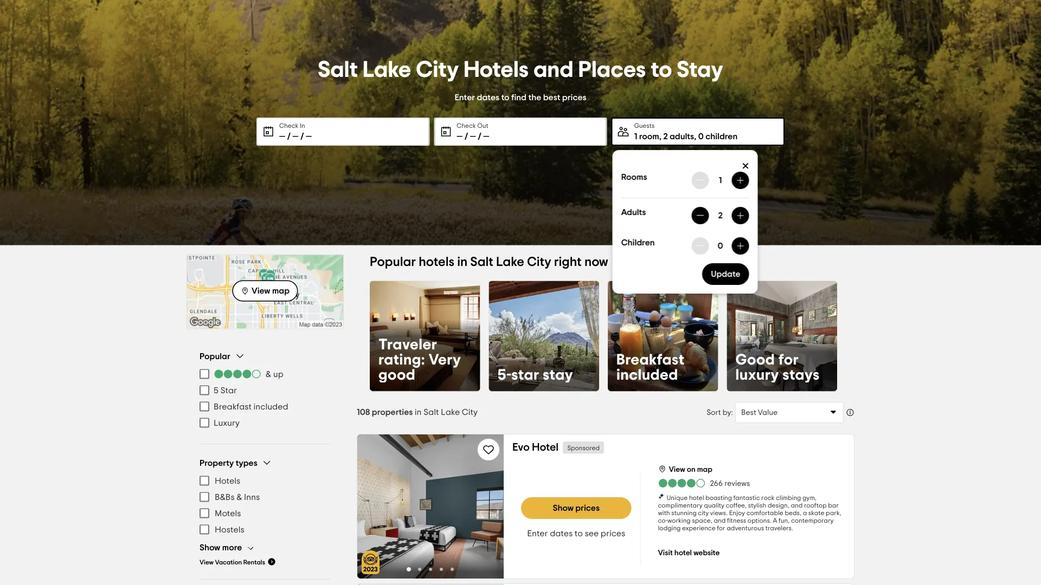 Task type: vqa. For each thing, say whether or not it's contained in the screenshot.
Florida
no



Task type: locate. For each thing, give the bounding box(es) containing it.
menu
[[200, 366, 331, 431], [200, 473, 331, 538]]

view vacation rentals
[[200, 560, 265, 566]]

evo hotel link
[[512, 441, 559, 454]]

to
[[651, 59, 672, 81], [501, 93, 509, 102], [575, 530, 583, 538]]

popular inside group
[[200, 352, 230, 361]]

set child count to one less image down set adult count to one more icon at the right
[[736, 242, 745, 251]]

breakfast included
[[617, 352, 685, 383], [214, 403, 288, 411]]

0 horizontal spatial view
[[200, 560, 214, 566]]

hotels up b&bs
[[215, 477, 240, 486]]

1 vertical spatial 2
[[718, 211, 723, 220]]

lake for 108 properties in salt lake city
[[441, 408, 460, 417]]

guests
[[634, 123, 655, 129]]

0 horizontal spatial lake
[[363, 59, 411, 81]]

and down views.
[[714, 518, 726, 524]]

experience
[[682, 525, 716, 532]]

1 horizontal spatial ,
[[694, 132, 696, 141]]

in for properties
[[415, 408, 422, 417]]

fitness
[[727, 518, 746, 524]]

0 right adults
[[698, 132, 704, 141]]

0 horizontal spatial breakfast
[[214, 403, 252, 411]]

0 horizontal spatial to
[[501, 93, 509, 102]]

set child count to one less image
[[696, 242, 705, 251], [736, 242, 745, 251]]

1 vertical spatial hotels
[[215, 477, 240, 486]]

&
[[266, 370, 271, 379], [237, 493, 242, 502]]

and up beds, at the right bottom
[[791, 503, 803, 509]]

breakfast included link
[[608, 281, 718, 391]]

breakfast inside group
[[214, 403, 252, 411]]

2 horizontal spatial lake
[[496, 256, 524, 269]]

1 horizontal spatial breakfast included
[[617, 352, 685, 383]]

1 horizontal spatial dates
[[550, 530, 573, 538]]

enter up 'check out — / — / —'
[[455, 93, 475, 102]]

view inside view vacation rentals "link"
[[200, 560, 214, 566]]

comfortable
[[747, 510, 783, 517]]

to left see
[[575, 530, 583, 538]]

1 horizontal spatial for
[[778, 352, 799, 368]]

1 vertical spatial enter
[[527, 530, 548, 538]]

2 vertical spatial and
[[714, 518, 726, 524]]

1 vertical spatial 1
[[719, 176, 722, 185]]

266 reviews
[[710, 480, 750, 488]]

0 vertical spatial included
[[617, 368, 678, 383]]

1 vertical spatial group
[[200, 458, 331, 567]]

2 vertical spatial city
[[462, 408, 478, 417]]

map
[[272, 287, 290, 296], [697, 466, 712, 474]]

good for luxury stays
[[736, 352, 820, 383]]

0 vertical spatial group
[[200, 351, 331, 431]]

included
[[617, 368, 678, 383], [254, 403, 288, 411]]

2
[[663, 132, 668, 141], [718, 211, 723, 220]]

fantastic
[[733, 495, 760, 502]]

city for popular hotels in salt lake city right now
[[527, 256, 551, 269]]

2 group from the top
[[200, 458, 331, 567]]

popular for popular hotels in salt lake city right now
[[370, 256, 416, 269]]

show inside "show prices" button
[[553, 504, 574, 513]]

2 horizontal spatial salt
[[470, 256, 493, 269]]

in
[[457, 256, 468, 269], [415, 408, 422, 417]]

1 vertical spatial in
[[415, 408, 422, 417]]

luxury
[[736, 368, 779, 383]]

show prices button
[[521, 498, 631, 519]]

1 vertical spatial dates
[[550, 530, 573, 538]]

for down views.
[[717, 525, 725, 532]]

set rooms to one more image
[[736, 176, 745, 185]]

and up best
[[534, 59, 574, 81]]

& left up
[[266, 370, 271, 379]]

0 up update in the right of the page
[[718, 242, 723, 251]]

included inside group
[[254, 403, 288, 411]]

1 vertical spatial menu
[[200, 473, 331, 538]]

0 vertical spatial &
[[266, 370, 271, 379]]

0 vertical spatial dates
[[477, 93, 499, 102]]

view inside 'view map' button
[[252, 287, 270, 296]]

2 horizontal spatial view
[[669, 466, 685, 474]]

salt
[[318, 59, 358, 81], [470, 256, 493, 269], [424, 408, 439, 417]]

stays
[[783, 368, 820, 383]]

prices
[[562, 93, 586, 102], [575, 504, 600, 513], [601, 530, 625, 538]]

show inside show more dropdown button
[[200, 544, 220, 552]]

check for check out — / — / —
[[457, 123, 476, 129]]

0 vertical spatial lake
[[363, 59, 411, 81]]

in right hotels
[[457, 256, 468, 269]]

view inside view on map button
[[669, 466, 685, 474]]

best
[[543, 93, 560, 102]]

lake
[[363, 59, 411, 81], [496, 256, 524, 269], [441, 408, 460, 417]]

check left out
[[457, 123, 476, 129]]

2 horizontal spatial to
[[651, 59, 672, 81]]

enter down "show prices" button
[[527, 530, 548, 538]]

3 — from the left
[[306, 132, 312, 141]]

properties
[[372, 408, 413, 417]]

prices inside button
[[575, 504, 600, 513]]

266 reviews button
[[658, 478, 750, 489]]

to for enter dates to see prices
[[575, 530, 583, 538]]

1 horizontal spatial check
[[457, 123, 476, 129]]

2 check from the left
[[457, 123, 476, 129]]

visit hotel website
[[658, 550, 720, 557]]

1 vertical spatial 0
[[718, 242, 723, 251]]

city
[[698, 510, 709, 517]]

1 horizontal spatial included
[[617, 368, 678, 383]]

/
[[287, 132, 291, 141], [300, 132, 304, 141], [465, 132, 468, 141], [478, 132, 481, 141]]

quality
[[704, 503, 724, 509]]

sort
[[707, 409, 721, 417]]

0 vertical spatial 1
[[634, 132, 637, 141]]

2 vertical spatial salt
[[424, 408, 439, 417]]

108
[[357, 408, 370, 417]]

unique
[[667, 495, 688, 502]]

and
[[534, 59, 574, 81], [791, 503, 803, 509], [714, 518, 726, 524]]

1 vertical spatial show
[[200, 544, 220, 552]]

1 vertical spatial breakfast
[[214, 403, 252, 411]]

1 right set room count to one less image
[[719, 176, 722, 185]]

1 horizontal spatial show
[[553, 504, 574, 513]]

1 horizontal spatial to
[[575, 530, 583, 538]]

2 vertical spatial to
[[575, 530, 583, 538]]

dates down show prices on the bottom of page
[[550, 530, 573, 538]]

, left children
[[694, 132, 696, 141]]

beds,
[[785, 510, 801, 517]]

set room count to one less image
[[696, 176, 705, 185]]

5-
[[498, 368, 511, 383]]

1 horizontal spatial lake
[[441, 408, 460, 417]]

& up
[[266, 370, 283, 379]]

0 vertical spatial for
[[778, 352, 799, 368]]

inns
[[244, 493, 260, 502]]

0 horizontal spatial for
[[717, 525, 725, 532]]

0 vertical spatial hotels
[[464, 59, 529, 81]]

0 vertical spatial map
[[272, 287, 290, 296]]

1 left room
[[634, 132, 637, 141]]

in for hotels
[[457, 256, 468, 269]]

prices up see
[[575, 504, 600, 513]]

prices right see
[[601, 530, 625, 538]]

salt for popular hotels in salt lake city right now
[[470, 256, 493, 269]]

1 horizontal spatial salt
[[424, 408, 439, 417]]

rooftop
[[804, 503, 827, 509]]

1 vertical spatial lake
[[496, 256, 524, 269]]

0 horizontal spatial hotels
[[215, 477, 240, 486]]

hotel inside unique hotel boasting fantastic rock climbing gym, complimentary quality coffee, stylish design, and rooftop bar with stunning city views. enjoy comfortable beds, a skate park, co-working space, and fitness options. a fun, contemporary lodging experience for adventurous travelers.
[[689, 495, 704, 502]]

to left stay
[[651, 59, 672, 81]]

2 horizontal spatial and
[[791, 503, 803, 509]]

0 horizontal spatial ,
[[659, 132, 661, 141]]

check inside check in — / — / —
[[279, 123, 298, 129]]

dates for find
[[477, 93, 499, 102]]

unique hotel boasting fantastic rock climbing gym, complimentary quality coffee, stylish design, and rooftop bar with stunning city views. enjoy comfortable beds, a skate park, co-working space, and fitness options. a fun, contemporary lodging experience for adventurous travelers.
[[658, 495, 841, 532]]

, left adults
[[659, 132, 661, 141]]

popular up 4.0 of 5 bubbles image
[[200, 352, 230, 361]]

1 horizontal spatial and
[[714, 518, 726, 524]]

sort by:
[[707, 409, 733, 417]]

1 group from the top
[[200, 351, 331, 431]]

contemporary
[[791, 518, 834, 524]]

2 right room
[[663, 132, 668, 141]]

0 horizontal spatial dates
[[477, 93, 499, 102]]

1 vertical spatial to
[[501, 93, 509, 102]]

hotel
[[532, 442, 559, 453]]

1 horizontal spatial city
[[462, 408, 478, 417]]

0 vertical spatial 2
[[663, 132, 668, 141]]

prices right best
[[562, 93, 586, 102]]

design,
[[768, 503, 789, 509]]

check left in
[[279, 123, 298, 129]]

0 vertical spatial in
[[457, 256, 468, 269]]

0 vertical spatial enter
[[455, 93, 475, 102]]

3 / from the left
[[465, 132, 468, 141]]

in right properties
[[415, 408, 422, 417]]

with
[[658, 510, 670, 517]]

check inside 'check out — / — / —'
[[457, 123, 476, 129]]

hotels up find
[[464, 59, 529, 81]]

show up the enter dates to see prices
[[553, 504, 574, 513]]

show for show more
[[200, 544, 220, 552]]

hotel for unique
[[689, 495, 704, 502]]

2 vertical spatial view
[[200, 560, 214, 566]]

0 horizontal spatial popular
[[200, 352, 230, 361]]

1 horizontal spatial breakfast
[[617, 352, 685, 368]]

show left more on the left bottom of the page
[[200, 544, 220, 552]]

0 vertical spatial to
[[651, 59, 672, 81]]

0 vertical spatial view
[[252, 287, 270, 296]]

group
[[200, 351, 331, 431], [200, 458, 331, 567]]

best
[[741, 409, 756, 417]]

by:
[[723, 409, 733, 417]]

1 horizontal spatial in
[[457, 256, 468, 269]]

best value
[[741, 409, 778, 417]]

show for show prices
[[553, 504, 574, 513]]

0 horizontal spatial check
[[279, 123, 298, 129]]

hotel right visit
[[674, 550, 692, 557]]

save to a trip image
[[482, 444, 495, 457]]

×
[[742, 159, 749, 174]]

,
[[659, 132, 661, 141], [694, 132, 696, 141]]

1 vertical spatial breakfast included
[[214, 403, 288, 411]]

view for view vacation rentals
[[200, 560, 214, 566]]

more
[[222, 544, 242, 552]]

0 horizontal spatial set child count to one less image
[[696, 242, 705, 251]]

set child count to one less image down the 'set adult count to one less' icon
[[696, 242, 705, 251]]

0 horizontal spatial show
[[200, 544, 220, 552]]

gym,
[[803, 495, 817, 502]]

0 vertical spatial breakfast
[[617, 352, 685, 368]]

1 horizontal spatial view
[[252, 287, 270, 296]]

traveler rating: very good link
[[370, 281, 480, 391]]

for right good
[[778, 352, 799, 368]]

bar
[[828, 503, 839, 509]]

1 vertical spatial map
[[697, 466, 712, 474]]

reviews
[[725, 480, 750, 488]]

adults
[[621, 208, 646, 217]]

hotel down 266 reviews link
[[689, 495, 704, 502]]

0 horizontal spatial 2
[[663, 132, 668, 141]]

2 — from the left
[[293, 132, 298, 141]]

1 vertical spatial salt
[[470, 256, 493, 269]]

1 vertical spatial city
[[527, 256, 551, 269]]

1 horizontal spatial 2
[[718, 211, 723, 220]]

0 vertical spatial salt
[[318, 59, 358, 81]]

for
[[778, 352, 799, 368], [717, 525, 725, 532]]

dates up out
[[477, 93, 499, 102]]

0 horizontal spatial breakfast included
[[214, 403, 288, 411]]

up
[[273, 370, 283, 379]]

2 menu from the top
[[200, 473, 331, 538]]

1 menu from the top
[[200, 366, 331, 431]]

check in — / — / —
[[279, 123, 312, 141]]

breakfast included inside group
[[214, 403, 288, 411]]

0 vertical spatial menu
[[200, 366, 331, 431]]

view on map
[[669, 466, 712, 474]]

0 vertical spatial show
[[553, 504, 574, 513]]

0 horizontal spatial included
[[254, 403, 288, 411]]

popular hotels in salt lake city right now
[[370, 256, 608, 269]]

1 / from the left
[[287, 132, 291, 141]]

motels
[[215, 509, 241, 518]]

0 horizontal spatial in
[[415, 408, 422, 417]]

stay
[[543, 368, 573, 383]]

group containing property types
[[200, 458, 331, 567]]

1 check from the left
[[279, 123, 298, 129]]

1 vertical spatial and
[[791, 503, 803, 509]]

update button
[[702, 264, 749, 285]]

1 horizontal spatial set child count to one less image
[[736, 242, 745, 251]]

1 vertical spatial popular
[[200, 352, 230, 361]]

4.0 of 5 bubbles image
[[214, 370, 261, 379]]

108 properties in salt lake city
[[357, 408, 478, 417]]

0 vertical spatial hotel
[[689, 495, 704, 502]]

1 inside "guests 1 room , 2 adults , 0 children"
[[634, 132, 637, 141]]

hotel inside "link"
[[674, 550, 692, 557]]

0 horizontal spatial city
[[416, 59, 459, 81]]

1 vertical spatial included
[[254, 403, 288, 411]]

hotel for visit
[[674, 550, 692, 557]]

best value button
[[735, 402, 844, 423]]

1 vertical spatial &
[[237, 493, 242, 502]]

1 horizontal spatial popular
[[370, 256, 416, 269]]

check for check in — / — / —
[[279, 123, 298, 129]]

0 vertical spatial 0
[[698, 132, 704, 141]]

popular left hotels
[[370, 256, 416, 269]]

1 horizontal spatial enter
[[527, 530, 548, 538]]

carousel of images figure
[[357, 435, 504, 579]]

2 horizontal spatial city
[[527, 256, 551, 269]]

1 vertical spatial prices
[[575, 504, 600, 513]]

star
[[511, 368, 539, 383]]

to left find
[[501, 93, 509, 102]]

enter dates to see prices
[[527, 530, 625, 538]]

& left inns
[[237, 493, 242, 502]]

2 right the 'set adult count to one less' icon
[[718, 211, 723, 220]]

0 vertical spatial and
[[534, 59, 574, 81]]

2 / from the left
[[300, 132, 304, 141]]

0
[[698, 132, 704, 141], [718, 242, 723, 251]]

show
[[553, 504, 574, 513], [200, 544, 220, 552]]



Task type: describe. For each thing, give the bounding box(es) containing it.
the grand america hotel centrally located in downtown salt lake city utah. image
[[357, 585, 504, 586]]

5-star stay link
[[489, 281, 599, 391]]

0 horizontal spatial &
[[237, 493, 242, 502]]

5-star stay
[[498, 368, 573, 383]]

0 horizontal spatial and
[[534, 59, 574, 81]]

evo hotel
[[512, 442, 559, 453]]

a
[[773, 518, 777, 524]]

5
[[214, 386, 218, 395]]

adults
[[670, 132, 694, 141]]

see
[[585, 530, 599, 538]]

traveler rating: very good
[[378, 337, 461, 383]]

good
[[378, 368, 415, 383]]

1 horizontal spatial map
[[697, 466, 712, 474]]

fun,
[[779, 518, 790, 524]]

stunning
[[671, 510, 697, 517]]

popular for popular
[[200, 352, 230, 361]]

set adult count to one more image
[[736, 211, 745, 220]]

climbing
[[776, 495, 801, 502]]

4 / from the left
[[478, 132, 481, 141]]

5 — from the left
[[470, 132, 476, 141]]

0 vertical spatial prices
[[562, 93, 586, 102]]

the
[[528, 93, 541, 102]]

property
[[200, 459, 234, 468]]

b&bs & inns
[[215, 493, 260, 502]]

2 , from the left
[[694, 132, 696, 141]]

working
[[668, 518, 691, 524]]

menu containing hotels
[[200, 473, 331, 538]]

1 horizontal spatial &
[[266, 370, 271, 379]]

1 set child count to one less image from the left
[[696, 242, 705, 251]]

2 vertical spatial prices
[[601, 530, 625, 538]]

enter for enter dates to find the best prices
[[455, 93, 475, 102]]

now
[[584, 256, 608, 269]]

1 horizontal spatial 0
[[718, 242, 723, 251]]

view for view map
[[252, 287, 270, 296]]

view map
[[252, 287, 290, 296]]

1 , from the left
[[659, 132, 661, 141]]

star
[[220, 386, 237, 395]]

0 inside "guests 1 room , 2 adults , 0 children"
[[698, 132, 704, 141]]

view map button
[[232, 281, 298, 302]]

salt lake city hotels and places to stay
[[318, 59, 723, 81]]

1 horizontal spatial 1
[[719, 176, 722, 185]]

rating:
[[378, 352, 425, 368]]

good
[[736, 352, 775, 368]]

enjoy
[[729, 510, 745, 517]]

options.
[[748, 518, 772, 524]]

to for enter dates to find the best prices
[[501, 93, 509, 102]]

hotels
[[419, 256, 454, 269]]

room
[[639, 132, 659, 141]]

view for view on map
[[669, 466, 685, 474]]

266 reviews link
[[658, 478, 750, 489]]

salt for 108 properties in salt lake city
[[424, 408, 439, 417]]

266
[[710, 480, 723, 488]]

b&bs
[[215, 493, 235, 502]]

2023 link
[[362, 551, 380, 575]]

boasting
[[706, 495, 732, 502]]

0 vertical spatial breakfast included
[[617, 352, 685, 383]]

vacation
[[215, 560, 242, 566]]

on
[[687, 466, 696, 474]]

2 inside "guests 1 room , 2 adults , 0 children"
[[663, 132, 668, 141]]

1 — from the left
[[279, 132, 285, 141]]

for inside 'good for luxury stays'
[[778, 352, 799, 368]]

traveler
[[378, 337, 437, 352]]

rock
[[761, 495, 774, 502]]

1 horizontal spatial hotels
[[464, 59, 529, 81]]

visit
[[658, 550, 673, 557]]

0 horizontal spatial salt
[[318, 59, 358, 81]]

website
[[694, 550, 720, 557]]

lodging
[[658, 525, 681, 532]]

group containing popular
[[200, 351, 331, 431]]

menu containing & up
[[200, 366, 331, 431]]

check out — / — / —
[[457, 123, 489, 141]]

types
[[236, 459, 257, 468]]

lake for popular hotels in salt lake city right now
[[496, 256, 524, 269]]

park,
[[826, 510, 841, 517]]

4 — from the left
[[457, 132, 463, 141]]

show more
[[200, 544, 242, 552]]

find
[[511, 93, 526, 102]]

enter for enter dates to see prices
[[527, 530, 548, 538]]

5 star
[[214, 386, 237, 395]]

2 set child count to one less image from the left
[[736, 242, 745, 251]]

good for luxury stays link
[[727, 281, 837, 391]]

4.0 of 5 bubbles. 266 reviews element
[[658, 478, 750, 489]]

travelers.
[[766, 525, 793, 532]]

guests 1 room , 2 adults , 0 children
[[634, 123, 738, 141]]

show prices
[[553, 504, 600, 513]]

0 horizontal spatial map
[[272, 287, 290, 296]]

0 vertical spatial city
[[416, 59, 459, 81]]

city for 108 properties in salt lake city
[[462, 408, 478, 417]]

complimentary
[[658, 503, 703, 509]]

in
[[300, 123, 305, 129]]

places
[[578, 59, 646, 81]]

children
[[621, 238, 655, 247]]

update
[[711, 270, 741, 279]]

coffee,
[[726, 503, 747, 509]]

right
[[554, 256, 582, 269]]

hotels inside menu
[[215, 477, 240, 486]]

dates for see
[[550, 530, 573, 538]]

view on map button
[[658, 463, 712, 475]]

luxury
[[214, 419, 240, 428]]

for inside unique hotel boasting fantastic rock climbing gym, complimentary quality coffee, stylish design, and rooftop bar with stunning city views. enjoy comfortable beds, a skate park, co-working space, and fitness options. a fun, contemporary lodging experience for adventurous travelers.
[[717, 525, 725, 532]]

enter dates to find the best prices
[[455, 93, 586, 102]]

set adult count to one less image
[[696, 211, 705, 220]]

a
[[803, 510, 807, 517]]

unique hotel boasting fantastic rock climbing gym, complimentary quality coffee, stylish design, and rooftop bar with stunning city views. enjoy comfortable beds, a skate park, co-working space, and fitness options. a fun, contemporary lodging experience for adventurous travelers. button
[[658, 493, 845, 532]]

× button
[[742, 159, 749, 174]]

stay
[[677, 59, 723, 81]]

out
[[477, 123, 488, 129]]

space,
[[692, 518, 712, 524]]

6 — from the left
[[483, 132, 489, 141]]

property types
[[200, 459, 257, 468]]

children
[[706, 132, 738, 141]]



